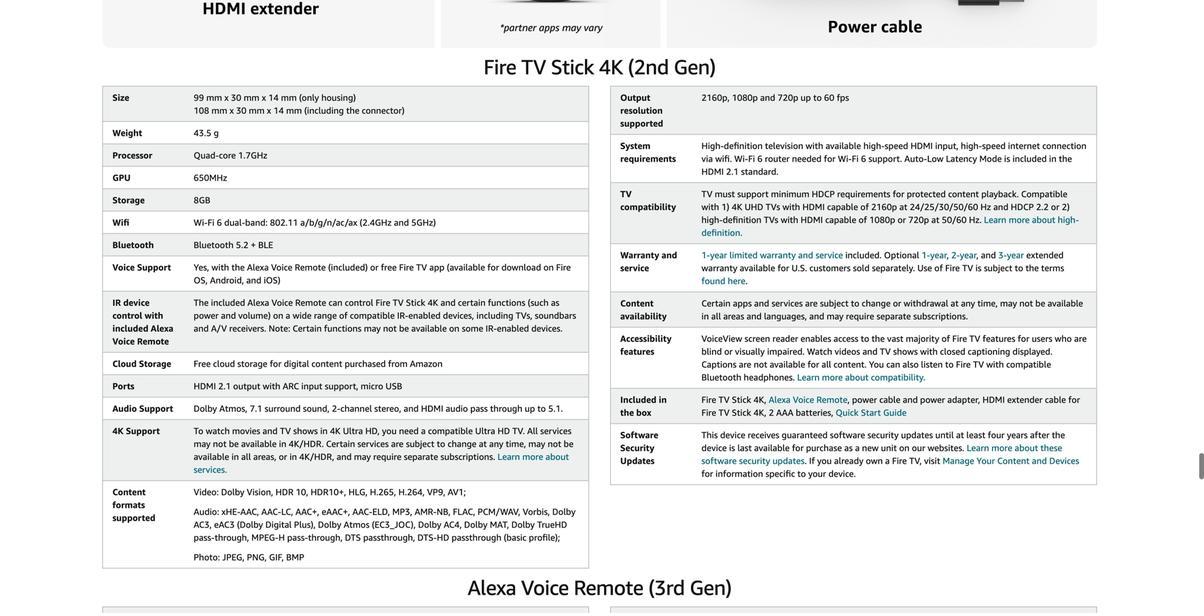 Task type: describe. For each thing, give the bounding box(es) containing it.
to left 60
[[814, 92, 822, 103]]

closed
[[941, 347, 966, 357]]

more for learn more about compatibility.
[[822, 373, 843, 383]]

at right '2160p'
[[900, 202, 908, 212]]

on up the note:
[[273, 311, 284, 321]]

1 horizontal spatial 2-
[[952, 250, 961, 261]]

fire tv stick 4k (2nd gen) image
[[102, 0, 1098, 48]]

may down all
[[529, 439, 546, 450]]

available up areas,
[[241, 439, 277, 450]]

compatible inside "voiceview screen reader enables access to the vast majority of fire tv features for users who are blind or visually impaired. watch videos and tv shows with closed captioning displayed. captions are not available for all content. you can also listen to fire tv with compatible bluetooth headphones."
[[1007, 360, 1052, 370]]

and inside "voiceview screen reader enables access to the vast majority of fire tv features for users who are blind or visually impaired. watch videos and tv shows with closed captioning displayed. captions are not available for all content. you can also listen to fire tv with compatible bluetooth headphones."
[[863, 347, 878, 357]]

or up optional
[[898, 215, 907, 225]]

support for audio support
[[139, 404, 173, 414]]

high- inside learn more about high- definition.
[[1058, 215, 1080, 225]]

is inside this device receives guaranteed software security updates until at least four years after the device is last available for purchase as a new unit on our websites.
[[730, 443, 736, 454]]

2 year from the left
[[931, 250, 947, 261]]

dolby up the passthrough
[[464, 520, 488, 531]]

or inside to watch movies and tv shows in 4k ultra hd, you need a compatible ultra hd tv. all services may not be available in 4k/hdr. certain services are subject to change at any time, may not be available in all areas, or in 4k/hdr, and may require separate subscriptions.
[[279, 452, 287, 463]]

alexa inside ir device control with included alexa voice remote
[[151, 324, 174, 334]]

learn for learn more about compatibility.
[[798, 373, 820, 383]]

0 vertical spatial 30
[[231, 92, 241, 103]]

fire inside extended warranty available for u.s. customers sold separately. use of fire tv is subject to the terms found here .
[[946, 263, 961, 274]]

years
[[1008, 430, 1028, 441]]

support,
[[325, 381, 359, 392]]

2.2
[[1037, 202, 1049, 212]]

4k inside tv must support minimum hdcp requirements for protected content playback. compatible with 1) 4k uhd tvs with hdmi capable of 2160p at 24/25/30/50/60 hz and hdcp 2.2 or 2) high-definition tvs with hdmi capable of 1080p or 720p at 50/60 hz.
[[732, 202, 743, 212]]

ac3,
[[194, 520, 212, 531]]

aac+,
[[296, 507, 320, 518]]

24/25/30/50/60
[[910, 202, 979, 212]]

4k inside the included alexa voice remote can control fire tv stick 4k and certain functions (such as power and volume) on a wide range of compatible ir-enabled devices, including tvs, soundbars and a/v receivers. note: certain functions may not be available on some ir-enabled devices.
[[428, 298, 439, 308]]

and inside warranty and service
[[662, 250, 678, 261]]

are down visually
[[739, 360, 752, 370]]

0 vertical spatial requirements
[[621, 154, 676, 164]]

0 horizontal spatial up
[[525, 404, 535, 414]]

connector)
[[362, 105, 405, 116]]

require inside to watch movies and tv shows in 4k ultra hd, you need a compatible ultra hd tv. all services may not be available in 4k/hdr. certain services are subject to change at any time, may not be available in all areas, or in 4k/hdr, and may require separate subscriptions.
[[373, 452, 402, 463]]

blind
[[702, 347, 722, 357]]

a inside the included alexa voice remote can control fire tv stick 4k and certain functions (such as power and volume) on a wide range of compatible ir-enabled devices, including tvs, soundbars and a/v receivers. note: certain functions may not be available on some ir-enabled devices.
[[286, 311, 291, 321]]

content formats supported
[[113, 487, 156, 524]]

content inside tv must support minimum hdcp requirements for protected content playback. compatible with 1) 4k uhd tvs with hdmi capable of 2160p at 24/25/30/50/60 hz and hdcp 2.2 or 2) high-definition tvs with hdmi capable of 1080p or 720p at 50/60 hz.
[[949, 189, 980, 199]]

high- inside tv must support minimum hdcp requirements for protected content playback. compatible with 1) 4k uhd tvs with hdmi capable of 2160p at 24/25/30/50/60 hz and hdcp 2.2 or 2) high-definition tvs with hdmi capable of 1080p or 720p at 50/60 hz.
[[702, 215, 723, 225]]

1.7ghz
[[238, 150, 268, 161]]

free
[[381, 262, 397, 273]]

99 mm x 30 mm x 14 mm (only housing) 108 mm x 30 mm x 14 mm (including the connector)
[[194, 92, 405, 116]]

any inside certain apps and services are subject to change or withdrawal at any time, may not be available in all areas and languages, and may require separate subscriptions.
[[962, 298, 976, 309]]

and up u.s.
[[799, 250, 814, 261]]

(3rd
[[649, 576, 685, 600]]

2 cable from the left
[[1046, 395, 1067, 405]]

our
[[912, 443, 926, 454]]

who
[[1055, 334, 1073, 344]]

included inside ir device control with included alexa voice remote
[[113, 324, 148, 334]]

service inside warranty and service
[[621, 263, 650, 274]]

2 horizontal spatial power
[[921, 395, 946, 405]]

any inside to watch movies and tv shows in 4k ultra hd, you need a compatible ultra hd tv. all services may not be available in 4k/hdr. certain services are subject to change at any time, may not be available in all areas, or in 4k/hdr, and may require separate subscriptions.
[[490, 439, 504, 450]]

0 vertical spatial 14
[[268, 92, 279, 103]]

bmp
[[286, 553, 304, 563]]

range
[[314, 311, 337, 321]]

hdr
[[276, 487, 294, 498]]

and up enables on the right of page
[[810, 311, 825, 322]]

more for learn more about services.
[[523, 452, 544, 463]]

in inside certain apps and services are subject to change or withdrawal at any time, may not be available in all areas and languages, and may require separate subscriptions.
[[702, 311, 709, 322]]

is inside high-definition television with available high-speed hdmi input, high-speed internet connection via wifi. wi-fi 6 router needed for wi-fi 6 support. auto-low latency mode is included in the hdmi 2.1 standard.
[[1005, 154, 1011, 164]]

and right movies
[[263, 426, 278, 437]]

1 horizontal spatial wi-
[[735, 154, 749, 164]]

at down the 24/25/30/50/60
[[932, 215, 940, 225]]

remote inside the included alexa voice remote can control fire tv stick 4k and certain functions (such as power and volume) on a wide range of compatible ir-enabled devices, including tvs, soundbars and a/v receivers. note: certain functions may not be available on some ir-enabled devices.
[[295, 298, 326, 308]]

1 vertical spatial gen)
[[690, 576, 732, 600]]

videos
[[835, 347, 861, 357]]

warranty
[[621, 250, 660, 261]]

the inside high-definition television with available high-speed hdmi input, high-speed internet connection via wifi. wi-fi 6 router needed for wi-fi 6 support. auto-low latency mode is included in the hdmi 2.1 standard.
[[1060, 154, 1073, 164]]

dolby down eaac+,
[[318, 520, 342, 531]]

dolby up xhe-
[[221, 487, 245, 498]]

photo:
[[194, 553, 220, 563]]

and left 5ghz)
[[394, 217, 409, 228]]

1 vertical spatial 2-
[[332, 404, 341, 414]]

1 horizontal spatial hdcp
[[1011, 202, 1035, 212]]

displayed.
[[1013, 347, 1053, 357]]

for inside . if you already own a fire tv, visit manage your content and devices for information specific to your device.
[[702, 469, 714, 480]]

pass
[[471, 404, 488, 414]]

for up the 'displayed.'
[[1018, 334, 1030, 344]]

may down to
[[194, 439, 211, 450]]

the inside extended warranty available for u.s. customers sold separately. use of fire tv is subject to the terms found here .
[[1026, 263, 1040, 274]]

arc
[[283, 381, 299, 392]]

and up television
[[761, 92, 776, 103]]

x left (only
[[262, 92, 266, 103]]

available inside "voiceview screen reader enables access to the vast majority of fire tv features for users who are blind or visually impaired. watch videos and tv shows with closed captioning displayed. captions are not available for all content. you can also listen to fire tv with compatible bluetooth headphones."
[[770, 360, 806, 370]]

for inside , power cable and power adapter, hdmi extender cable for fire tv stick 4k, 2 aaa batteries,
[[1069, 395, 1081, 405]]

and up need
[[404, 404, 419, 414]]

certain inside the included alexa voice remote can control fire tv stick 4k and certain functions (such as power and volume) on a wide range of compatible ir-enabled devices, including tvs, soundbars and a/v receivers. note: certain functions may not be available on some ir-enabled devices.
[[293, 324, 322, 334]]

on inside yes, with the alexa voice remote (included) or free fire tv app (available for download on fire os, android, and ios)
[[544, 262, 554, 273]]

last
[[738, 443, 752, 454]]

of inside "voiceview screen reader enables access to the vast majority of fire tv features for users who are blind or visually impaired. watch videos and tv shows with closed captioning displayed. captions are not available for all content. you can also listen to fire tv with compatible bluetooth headphones."
[[942, 334, 951, 344]]

to right access
[[861, 334, 870, 344]]

43.5
[[194, 128, 212, 138]]

voice down profile);
[[522, 576, 569, 600]]

tv inside to watch movies and tv shows in 4k ultra hd, you need a compatible ultra hd tv. all services may not be available in 4k/hdr. certain services are subject to change at any time, may not be available in all areas, or in 4k/hdr, and may require separate subscriptions.
[[280, 426, 291, 437]]

definition.
[[702, 228, 743, 238]]

0 vertical spatial tvs
[[766, 202, 781, 212]]

dolby up to
[[194, 404, 217, 414]]

fire inside , power cable and power adapter, hdmi extender cable for fire tv stick 4k, 2 aaa batteries,
[[702, 408, 717, 418]]

0 vertical spatial 720p
[[778, 92, 799, 103]]

0 vertical spatial capable
[[828, 202, 859, 212]]

definition inside tv must support minimum hdcp requirements for protected content playback. compatible with 1) 4k uhd tvs with hdmi capable of 2160p at 24/25/30/50/60 hz and hdcp 2.2 or 2) high-definition tvs with hdmi capable of 1080p or 720p at 50/60 hz.
[[723, 215, 762, 225]]

high- up latency
[[961, 141, 983, 151]]

and up devices,
[[441, 298, 456, 308]]

ios)
[[264, 275, 281, 286]]

x right '108'
[[230, 105, 234, 116]]

2 horizontal spatial ,
[[977, 250, 979, 261]]

1 vertical spatial storage
[[139, 359, 171, 369]]

2 horizontal spatial fi
[[852, 154, 859, 164]]

7.1
[[250, 404, 262, 414]]

to inside extended warranty available for u.s. customers sold separately. use of fire tv is subject to the terms found here .
[[1015, 263, 1024, 274]]

at inside to watch movies and tv shows in 4k ultra hd, you need a compatible ultra hd tv. all services may not be available in 4k/hdr. certain services are subject to change at any time, may not be available in all areas, or in 4k/hdr, and may require separate subscriptions.
[[479, 439, 487, 450]]

(including
[[304, 105, 344, 116]]

or inside yes, with the alexa voice remote (included) or free fire tv app (available for download on fire os, android, and ios)
[[370, 262, 379, 273]]

0 vertical spatial storage
[[113, 195, 145, 206]]

guide
[[884, 408, 907, 418]]

alexa voice remote link
[[769, 395, 848, 405]]

may down 3-year link
[[1001, 298, 1018, 309]]

dolby up dts-
[[418, 520, 442, 531]]

system
[[621, 141, 651, 151]]

to inside . if you already own a fire tv, visit manage your content and devices for information specific to your device.
[[798, 469, 806, 480]]

as inside this device receives guaranteed software security updates until at least four years after the device is last available for purchase as a new unit on our websites.
[[845, 443, 853, 454]]

h
[[279, 533, 285, 544]]

alexa down the passthrough
[[468, 576, 517, 600]]

0 vertical spatial service
[[816, 250, 844, 261]]

dolby up truehd
[[553, 507, 576, 518]]

and right 4k/hdr,
[[337, 452, 352, 463]]

until
[[936, 430, 954, 441]]

voice up batteries,
[[793, 395, 815, 405]]

subject inside to watch movies and tv shows in 4k ultra hd, you need a compatible ultra hd tv. all services may not be available in 4k/hdr. certain services are subject to change at any time, may not be available in all areas, or in 4k/hdr, and may require separate subscriptions.
[[406, 439, 435, 450]]

learn more about these software security updates link
[[702, 443, 1063, 467]]

voice up ir
[[113, 262, 135, 273]]

a inside . if you already own a fire tv, visit manage your content and devices for information specific to your device.
[[886, 456, 890, 467]]

tv inside tv must support minimum hdcp requirements for protected content playback. compatible with 1) 4k uhd tvs with hdmi capable of 2160p at 24/25/30/50/60 hz and hdcp 2.2 or 2) high-definition tvs with hdmi capable of 1080p or 720p at 50/60 hz.
[[702, 189, 713, 199]]

0 vertical spatial functions
[[488, 298, 526, 308]]

ac4,
[[444, 520, 462, 531]]

are right who
[[1075, 334, 1087, 344]]

4k, inside , power cable and power adapter, hdmi extender cable for fire tv stick 4k, 2 aaa batteries,
[[754, 408, 767, 418]]

manage
[[943, 456, 975, 467]]

the inside "voiceview screen reader enables access to the vast majority of fire tv features for users who are blind or visually impaired. watch videos and tv shows with closed captioning displayed. captions are not available for all content. you can also listen to fire tv with compatible bluetooth headphones."
[[872, 334, 885, 344]]

receivers.
[[229, 324, 267, 334]]

and left 3-
[[982, 250, 997, 261]]

(ec3_joc),
[[372, 520, 416, 531]]

fire tv stick 4k, alexa voice remote
[[702, 395, 848, 405]]

learn for learn more about high- definition.
[[985, 215, 1007, 225]]

for inside yes, with the alexa voice remote (included) or free fire tv app (available for download on fire os, android, and ios)
[[488, 262, 499, 273]]

for inside tv must support minimum hdcp requirements for protected content playback. compatible with 1) 4k uhd tvs with hdmi capable of 2160p at 24/25/30/50/60 hz and hdcp 2.2 or 2) high-definition tvs with hdmi capable of 1080p or 720p at 50/60 hz.
[[893, 189, 905, 199]]

4k/hdr,
[[299, 452, 335, 463]]

(such
[[528, 298, 549, 308]]

you inside to watch movies and tv shows in 4k ultra hd, you need a compatible ultra hd tv. all services may not be available in 4k/hdr. certain services are subject to change at any time, may not be available in all areas, or in 4k/hdr, and may require separate subscriptions.
[[382, 426, 397, 437]]

output resolution supported
[[621, 92, 664, 129]]

remote up quick
[[817, 395, 848, 405]]

x up 1.7ghz
[[267, 105, 271, 116]]

atmos
[[344, 520, 370, 531]]

voice inside the included alexa voice remote can control fire tv stick 4k and certain functions (such as power and volume) on a wide range of compatible ir-enabled devices, including tvs, soundbars and a/v receivers. note: certain functions may not be available on some ir-enabled devices.
[[272, 298, 293, 308]]

power inside the included alexa voice remote can control fire tv stick 4k and certain functions (such as power and volume) on a wide range of compatible ir-enabled devices, including tvs, soundbars and a/v receivers. note: certain functions may not be available on some ir-enabled devices.
[[194, 311, 219, 321]]

(2nd
[[628, 55, 669, 79]]

alexa up aaa
[[769, 395, 791, 405]]

4k left (2nd
[[599, 55, 623, 79]]

content for content formats supported
[[113, 487, 146, 498]]

at inside this device receives guaranteed software security updates until at least four years after the device is last available for purchase as a new unit on our websites.
[[957, 430, 965, 441]]

certain inside certain apps and services are subject to change or withdrawal at any time, may not be available in all areas and languages, and may require separate subscriptions.
[[702, 298, 731, 309]]

in inside included in the box
[[659, 395, 667, 405]]

some
[[462, 324, 484, 334]]

1 horizontal spatial ,
[[947, 250, 950, 261]]

a inside to watch movies and tv shows in 4k ultra hd, you need a compatible ultra hd tv. all services may not be available in 4k/hdr. certain services are subject to change at any time, may not be available in all areas, or in 4k/hdr, and may require separate subscriptions.
[[421, 426, 426, 437]]

passthrough,
[[363, 533, 415, 544]]

own
[[866, 456, 883, 467]]

time, inside to watch movies and tv shows in 4k ultra hd, you need a compatible ultra hd tv. all services may not be available in 4k/hdr. certain services are subject to change at any time, may not be available in all areas, or in 4k/hdr, and may require separate subscriptions.
[[506, 439, 526, 450]]

fps
[[837, 92, 850, 103]]

more for learn more about these software security updates
[[992, 443, 1013, 454]]

2 horizontal spatial wi-
[[838, 154, 852, 164]]

in up 4k/hdr.
[[320, 426, 328, 437]]

and right apps
[[755, 298, 770, 309]]

1 vertical spatial tvs
[[764, 215, 779, 225]]

passthrough
[[452, 533, 502, 544]]

certain inside to watch movies and tv shows in 4k ultra hd, you need a compatible ultra hd tv. all services may not be available in 4k/hdr. certain services are subject to change at any time, may not be available in all areas, or in 4k/hdr, and may require separate subscriptions.
[[326, 439, 355, 450]]

2.1 inside high-definition television with available high-speed hdmi input, high-speed internet connection via wifi. wi-fi 6 router needed for wi-fi 6 support. auto-low latency mode is included in the hdmi 2.1 standard.
[[727, 166, 739, 177]]

for down watch
[[808, 360, 820, 370]]

50/60
[[942, 215, 967, 225]]

shows inside "voiceview screen reader enables access to the vast majority of fire tv features for users who are blind or visually impaired. watch videos and tv shows with closed captioning displayed. captions are not available for all content. you can also listen to fire tv with compatible bluetooth headphones."
[[894, 347, 918, 357]]

at inside certain apps and services are subject to change or withdrawal at any time, may not be available in all areas and languages, and may require separate subscriptions.
[[951, 298, 959, 309]]

3 year from the left
[[961, 250, 977, 261]]

flac,
[[453, 507, 476, 518]]

0 horizontal spatial functions
[[324, 324, 362, 334]]

tv inside the included alexa voice remote can control fire tv stick 4k and certain functions (such as power and volume) on a wide range of compatible ir-enabled devices, including tvs, soundbars and a/v receivers. note: certain functions may not be available on some ir-enabled devices.
[[393, 298, 404, 308]]

bluetooth for bluetooth
[[113, 240, 154, 250]]

5.2
[[236, 240, 249, 250]]

certain
[[458, 298, 486, 308]]

0 horizontal spatial enabled
[[409, 311, 441, 321]]

xhe-
[[222, 507, 241, 518]]

found here link
[[702, 276, 746, 286]]

time, inside certain apps and services are subject to change or withdrawal at any time, may not be available in all areas and languages, and may require separate subscriptions.
[[978, 298, 999, 309]]

watch
[[206, 426, 230, 437]]

hdmi 2.1 output with arc input support, micro usb
[[194, 381, 402, 392]]

connection
[[1043, 141, 1087, 151]]

of up 1-year limited warranty and service included. optional 1-year , 2-year , and 3-year
[[859, 215, 868, 225]]

warranty and service
[[621, 250, 678, 274]]

2 horizontal spatial 6
[[862, 154, 867, 164]]

0 horizontal spatial 6
[[217, 217, 222, 228]]

0 vertical spatial hdcp
[[812, 189, 835, 199]]

high- up "support."
[[864, 141, 885, 151]]

not down 'watch'
[[213, 439, 227, 450]]

apps
[[733, 298, 752, 309]]

audio
[[113, 404, 137, 414]]

0 vertical spatial gen)
[[674, 55, 716, 79]]

0 vertical spatial 1080p
[[732, 92, 758, 103]]

learn for learn more about these software security updates
[[967, 443, 990, 454]]

1 1- from the left
[[702, 250, 711, 261]]

0 horizontal spatial services
[[358, 439, 389, 450]]

in inside high-definition television with available high-speed hdmi input, high-speed internet connection via wifi. wi-fi 6 router needed for wi-fi 6 support. auto-low latency mode is included in the hdmi 2.1 standard.
[[1050, 154, 1057, 164]]

0 horizontal spatial ir-
[[397, 311, 409, 321]]

tv inside , power cable and power adapter, hdmi extender cable for fire tv stick 4k, 2 aaa batteries,
[[719, 408, 730, 418]]

4k down audio at the left of page
[[113, 426, 124, 437]]

bluetooth 5.2 + ble
[[194, 240, 273, 250]]

1 vertical spatial ir-
[[486, 324, 497, 334]]

may up access
[[827, 311, 844, 322]]

to down closed
[[946, 360, 954, 370]]

internet
[[1009, 141, 1041, 151]]

stick down headphones.
[[732, 395, 752, 405]]

included inside the included alexa voice remote can control fire tv stick 4k and certain functions (such as power and volume) on a wide range of compatible ir-enabled devices, including tvs, soundbars and a/v receivers. note: certain functions may not be available on some ir-enabled devices.
[[211, 298, 245, 308]]

cloud
[[213, 359, 235, 369]]

5.1.
[[549, 404, 563, 414]]

must
[[715, 189, 735, 199]]

features inside "voiceview screen reader enables access to the vast majority of fire tv features for users who are blind or visually impaired. watch videos and tv shows with closed captioning displayed. captions are not available for all content. you can also listen to fire tv with compatible bluetooth headphones."
[[983, 334, 1016, 344]]

available up services.
[[194, 452, 229, 463]]

4k/hdr.
[[289, 439, 324, 450]]

bluetooth for bluetooth 5.2 + ble
[[194, 240, 234, 250]]

on inside this device receives guaranteed software security updates until at least four years after the device is last available for purchase as a new unit on our websites.
[[900, 443, 910, 454]]

subscriptions. inside to watch movies and tv shows in 4k ultra hd, you need a compatible ultra hd tv. all services may not be available in 4k/hdr. certain services are subject to change at any time, may not be available in all areas, or in 4k/hdr, and may require separate subscriptions.
[[441, 452, 496, 463]]

sound,
[[303, 404, 330, 414]]

tv inside extended warranty available for u.s. customers sold separately. use of fire tv is subject to the terms found here .
[[963, 263, 974, 274]]

in left 4k/hdr.
[[279, 439, 287, 450]]

mat,
[[490, 520, 509, 531]]

1 ultra from the left
[[343, 426, 363, 437]]

, inside , power cable and power adapter, hdmi extender cable for fire tv stick 4k, 2 aaa batteries,
[[848, 395, 850, 405]]

of left '2160p'
[[861, 202, 869, 212]]

these
[[1041, 443, 1063, 454]]

and down apps
[[747, 311, 762, 322]]

features inside accessibility features
[[621, 347, 655, 357]]

1 horizontal spatial up
[[801, 92, 812, 103]]

1 horizontal spatial warranty
[[760, 250, 796, 261]]

requirements inside tv must support minimum hdcp requirements for protected content playback. compatible with 1) 4k uhd tvs with hdmi capable of 2160p at 24/25/30/50/60 hz and hdcp 2.2 or 2) high-definition tvs with hdmi capable of 1080p or 720p at 50/60 hz.
[[838, 189, 891, 199]]

for left digital in the bottom of the page
[[270, 359, 282, 369]]

accessibility features
[[621, 334, 672, 357]]

dolby up (basic at the bottom
[[512, 520, 535, 531]]

x right 99
[[225, 92, 229, 103]]

and up a/v
[[221, 311, 236, 321]]

uhd
[[745, 202, 764, 212]]

use
[[918, 263, 933, 274]]

in down 4k/hdr.
[[290, 452, 297, 463]]

system requirements
[[621, 141, 676, 164]]

dual-
[[224, 217, 245, 228]]

1 horizontal spatial 6
[[758, 154, 763, 164]]

tv inside yes, with the alexa voice remote (included) or free fire tv app (available for download on fire os, android, and ios)
[[416, 262, 427, 273]]

to left "5.1."
[[538, 404, 546, 414]]

yes, with the alexa voice remote (included) or free fire tv app (available for download on fire os, android, and ios)
[[194, 262, 571, 286]]

2160p,
[[702, 92, 730, 103]]

1 horizontal spatial fi
[[749, 154, 756, 164]]

not inside certain apps and services are subject to change or withdrawal at any time, may not be available in all areas and languages, and may require separate subscriptions.
[[1020, 298, 1034, 309]]

all inside "voiceview screen reader enables access to the vast majority of fire tv features for users who are blind or visually impaired. watch videos and tv shows with closed captioning displayed. captions are not available for all content. you can also listen to fire tv with compatible bluetooth headphones."
[[822, 360, 832, 370]]

aac,
[[241, 507, 259, 518]]



Task type: locate. For each thing, give the bounding box(es) containing it.
2 horizontal spatial is
[[1005, 154, 1011, 164]]

audio:
[[194, 507, 219, 518]]

0 horizontal spatial warranty
[[702, 263, 738, 274]]

content inside content availability
[[621, 298, 654, 309]]

1 horizontal spatial ultra
[[475, 426, 496, 437]]

definition inside high-definition television with available high-speed hdmi input, high-speed internet connection via wifi. wi-fi 6 router needed for wi-fi 6 support. auto-low latency mode is included in the hdmi 2.1 standard.
[[724, 141, 763, 151]]

for inside extended warranty available for u.s. customers sold separately. use of fire tv is subject to the terms found here .
[[778, 263, 790, 274]]

eaac+,
[[322, 507, 350, 518]]

support down audio support
[[126, 426, 160, 437]]

updates for learn more about these software security updates
[[773, 456, 805, 467]]

separate inside to watch movies and tv shows in 4k ultra hd, you need a compatible ultra hd tv. all services may not be available in 4k/hdr. certain services are subject to change at any time, may not be available in all areas, or in 4k/hdr, and may require separate subscriptions.
[[404, 452, 438, 463]]

1 horizontal spatial included
[[211, 298, 245, 308]]

this device receives guaranteed software security updates until at least four years after the device is last available for purchase as a new unit on our websites.
[[702, 430, 1066, 454]]

2-year link
[[952, 250, 977, 261]]

websites.
[[928, 443, 965, 454]]

ir
[[113, 298, 121, 308]]

1 4k, from the top
[[754, 395, 767, 405]]

receives
[[748, 430, 780, 441]]

the inside 99 mm x 30 mm x 14 mm (only housing) 108 mm x 30 mm x 14 mm (including the connector)
[[346, 105, 360, 116]]

surround
[[265, 404, 301, 414]]

listen
[[922, 360, 943, 370]]

1 horizontal spatial aac-
[[353, 507, 373, 518]]

on
[[544, 262, 554, 273], [273, 311, 284, 321], [449, 324, 460, 334], [900, 443, 910, 454]]

2 ultra from the left
[[475, 426, 496, 437]]

more for learn more about high- definition.
[[1009, 215, 1030, 225]]

your
[[809, 469, 827, 480]]

4k,
[[754, 395, 767, 405], [754, 408, 767, 418]]

1 vertical spatial services
[[541, 426, 572, 437]]

the included alexa voice remote can control fire tv stick 4k and certain functions (such as power and volume) on a wide range of compatible ir-enabled devices, including tvs, soundbars and a/v receivers. note: certain functions may not be available on some ir-enabled devices.
[[194, 298, 577, 334]]

software for this device receives guaranteed software security updates until at least four years after the device is last available for purchase as a new unit on our websites.
[[831, 430, 866, 441]]

. inside extended warranty available for u.s. customers sold separately. use of fire tv is subject to the terms found here .
[[746, 276, 748, 286]]

features down accessibility
[[621, 347, 655, 357]]

auto-
[[905, 154, 928, 164]]

0 horizontal spatial included
[[113, 324, 148, 334]]

1 vertical spatial any
[[490, 439, 504, 450]]

wi-fi 6 dual-band: 802.11 a/b/g/n/ac/ax (2.4ghz and 5ghz)
[[194, 217, 436, 228]]

0 horizontal spatial updates
[[773, 456, 805, 467]]

remote left (3rd
[[574, 576, 644, 600]]

learn for learn more about services.
[[498, 452, 520, 463]]

3-
[[999, 250, 1008, 261]]

learn inside learn more about these software security updates
[[967, 443, 990, 454]]

support for 4k support
[[126, 426, 160, 437]]

2 aac- from the left
[[353, 507, 373, 518]]

about down the content.
[[846, 373, 869, 383]]

1 vertical spatial hd
[[437, 533, 450, 544]]

available down impaired.
[[770, 360, 806, 370]]

support for voice support
[[137, 262, 171, 273]]

1 vertical spatial 30
[[236, 105, 247, 116]]

1 horizontal spatial ir-
[[486, 324, 497, 334]]

0 vertical spatial warranty
[[760, 250, 796, 261]]

through,
[[215, 533, 249, 544], [308, 533, 343, 544]]

tv.
[[513, 426, 525, 437]]

through, down eac3 at left
[[215, 533, 249, 544]]

0 horizontal spatial shows
[[293, 426, 318, 437]]

and left a/v
[[194, 324, 209, 334]]

fire inside the included alexa voice remote can control fire tv stick 4k and certain functions (such as power and volume) on a wide range of compatible ir-enabled devices, including tvs, soundbars and a/v receivers. note: certain functions may not be available on some ir-enabled devices.
[[376, 298, 391, 308]]

0 horizontal spatial content
[[312, 359, 343, 369]]

alexa inside yes, with the alexa voice remote (included) or free fire tv app (available for download on fire os, android, and ios)
[[247, 262, 269, 273]]

security for this device receives guaranteed software security updates until at least four years after the device is last available for purchase as a new unit on our websites.
[[868, 430, 899, 441]]

a inside this device receives guaranteed software security updates until at least four years after the device is last available for purchase as a new unit on our websites.
[[856, 443, 860, 454]]

subscriptions. inside certain apps and services are subject to change or withdrawal at any time, may not be available in all areas and languages, and may require separate subscriptions.
[[914, 311, 969, 322]]

can up the compatibility.
[[887, 360, 901, 370]]

1 horizontal spatial updates
[[902, 430, 934, 441]]

1 vertical spatial content
[[312, 359, 343, 369]]

4k down channel
[[330, 426, 341, 437]]

languages,
[[764, 311, 808, 322]]

720p inside tv must support minimum hdcp requirements for protected content playback. compatible with 1) 4k uhd tvs with hdmi capable of 2160p at 24/25/30/50/60 hz and hdcp 2.2 or 2) high-definition tvs with hdmi capable of 1080p or 720p at 50/60 hz.
[[909, 215, 930, 225]]

1 pass- from the left
[[194, 533, 215, 544]]

compatibility.
[[872, 373, 926, 383]]

(2.4ghz
[[360, 217, 392, 228]]

updates for this device receives guaranteed software security updates until at least four years after the device is last available for purchase as a new unit on our websites.
[[902, 430, 934, 441]]

the inside included in the box
[[621, 408, 634, 418]]

1 vertical spatial subscriptions.
[[441, 452, 496, 463]]

0 vertical spatial device
[[123, 298, 150, 308]]

shows up 4k/hdr.
[[293, 426, 318, 437]]

and inside . if you already own a fire tv, visit manage your content and devices for information specific to your device.
[[1033, 456, 1048, 467]]

available inside certain apps and services are subject to change or withdrawal at any time, may not be available in all areas and languages, and may require separate subscriptions.
[[1048, 298, 1084, 309]]

control
[[345, 298, 374, 308], [113, 311, 142, 321]]

support left yes,
[[137, 262, 171, 273]]

you inside . if you already own a fire tv, visit manage your content and devices for information specific to your device.
[[818, 456, 832, 467]]

updates up our
[[902, 430, 934, 441]]

0 horizontal spatial you
[[382, 426, 397, 437]]

in right included
[[659, 395, 667, 405]]

adapter,
[[948, 395, 981, 405]]

subscriptions. up av1;
[[441, 452, 496, 463]]

1 vertical spatial separate
[[404, 452, 438, 463]]

0 vertical spatial up
[[801, 92, 812, 103]]

1 horizontal spatial compatible
[[428, 426, 473, 437]]

or left 2)
[[1052, 202, 1060, 212]]

1 vertical spatial software
[[702, 456, 737, 467]]

1 vertical spatial included
[[211, 298, 245, 308]]

size
[[113, 92, 129, 103]]

standard.
[[741, 166, 779, 177]]

start
[[862, 408, 882, 418]]

0 vertical spatial content
[[621, 298, 654, 309]]

0 horizontal spatial subscriptions.
[[441, 452, 496, 463]]

dts-
[[418, 533, 437, 544]]

0 vertical spatial content
[[949, 189, 980, 199]]

usb
[[386, 381, 402, 392]]

0 vertical spatial change
[[862, 298, 891, 309]]

available inside extended warranty available for u.s. customers sold separately. use of fire tv is subject to the terms found here .
[[740, 263, 776, 274]]

2-
[[952, 250, 961, 261], [332, 404, 341, 414]]

0 horizontal spatial as
[[551, 298, 560, 308]]

in up voiceview
[[702, 311, 709, 322]]

0 horizontal spatial wi-
[[194, 217, 208, 228]]

stick down fire tv stick 4k (2nd gen) image
[[551, 55, 594, 79]]

updates inside this device receives guaranteed software security updates until at least four years after the device is last available for purchase as a new unit on our websites.
[[902, 430, 934, 441]]

0 vertical spatial supported
[[621, 118, 664, 129]]

wi- right wifi.
[[735, 154, 749, 164]]

truehd
[[537, 520, 568, 531]]

software inside this device receives guaranteed software security updates until at least four years after the device is last available for purchase as a new unit on our websites.
[[831, 430, 866, 441]]

and inside , power cable and power adapter, hdmi extender cable for fire tv stick 4k, 2 aaa batteries,
[[903, 395, 918, 405]]

output
[[621, 92, 651, 103]]

about for learn more about high- definition.
[[1033, 215, 1056, 225]]

0 vertical spatial .
[[746, 276, 748, 286]]

2 vertical spatial device
[[702, 443, 727, 454]]

can inside the included alexa voice remote can control fire tv stick 4k and certain functions (such as power and volume) on a wide range of compatible ir-enabled devices, including tvs, soundbars and a/v receivers. note: certain functions may not be available on some ir-enabled devices.
[[329, 298, 343, 308]]

is inside extended warranty available for u.s. customers sold separately. use of fire tv is subject to the terms found here .
[[976, 263, 982, 274]]

(basic
[[504, 533, 527, 544]]

software for learn more about these software security updates
[[702, 456, 737, 467]]

protected
[[907, 189, 946, 199]]

require inside certain apps and services are subject to change or withdrawal at any time, may not be available in all areas and languages, and may require separate subscriptions.
[[846, 311, 875, 322]]

supported for resolution
[[621, 118, 664, 129]]

4k, down headphones.
[[754, 395, 767, 405]]

for right (available
[[488, 262, 499, 273]]

about inside learn more about these software security updates
[[1015, 443, 1039, 454]]

the inside this device receives guaranteed software security updates until at least four years after the device is last available for purchase as a new unit on our websites.
[[1053, 430, 1066, 441]]

any down the through
[[490, 439, 504, 450]]

1 through, from the left
[[215, 533, 249, 544]]

device for control
[[123, 298, 150, 308]]

1 vertical spatial requirements
[[838, 189, 891, 199]]

fire inside . if you already own a fire tv, visit manage your content and devices for information specific to your device.
[[893, 456, 908, 467]]

0 horizontal spatial pass-
[[194, 533, 215, 544]]

year up "use"
[[931, 250, 947, 261]]

voice up cloud
[[113, 336, 135, 347]]

2- right sound,
[[332, 404, 341, 414]]

quad-core 1.7ghz
[[194, 150, 268, 161]]

year down definition.
[[711, 250, 728, 261]]

1 vertical spatial functions
[[324, 324, 362, 334]]

functions up the including
[[488, 298, 526, 308]]

fire tv stick 4k (2nd gen)
[[484, 55, 716, 79]]

soundbars
[[535, 311, 577, 321]]

device for receives
[[721, 430, 746, 441]]

1 vertical spatial is
[[976, 263, 982, 274]]

enables
[[801, 334, 832, 344]]

separate up vast
[[877, 311, 912, 322]]

free
[[194, 359, 211, 369]]

1 vertical spatial capable
[[826, 215, 857, 225]]

not inside the included alexa voice remote can control fire tv stick 4k and certain functions (such as power and volume) on a wide range of compatible ir-enabled devices, including tvs, soundbars and a/v receivers. note: certain functions may not be available on some ir-enabled devices.
[[383, 324, 397, 334]]

compatible inside the included alexa voice remote can control fire tv stick 4k and certain functions (such as power and volume) on a wide range of compatible ir-enabled devices, including tvs, soundbars and a/v receivers. note: certain functions may not be available on some ir-enabled devices.
[[350, 311, 395, 321]]

in down movies
[[232, 452, 239, 463]]

and inside tv must support minimum hdcp requirements for protected content playback. compatible with 1) 4k uhd tvs with hdmi capable of 2160p at 24/25/30/50/60 hz and hdcp 2.2 or 2) high-definition tvs with hdmi capable of 1080p or 720p at 50/60 hz.
[[994, 202, 1009, 212]]

1 horizontal spatial all
[[712, 311, 721, 322]]

0 horizontal spatial 2.1
[[218, 381, 231, 392]]

about down 2.2
[[1033, 215, 1056, 225]]

updates
[[621, 456, 655, 467]]

mode
[[980, 154, 1003, 164]]

2 vertical spatial compatible
[[428, 426, 473, 437]]

2.1 left output
[[218, 381, 231, 392]]

specific
[[766, 469, 796, 480]]

0 horizontal spatial compatible
[[350, 311, 395, 321]]

hd inside to watch movies and tv shows in 4k ultra hd, you need a compatible ultra hd tv. all services may not be available in 4k/hdr. certain services are subject to change at any time, may not be available in all areas, or in 4k/hdr, and may require separate subscriptions.
[[498, 426, 510, 437]]

content down years
[[998, 456, 1030, 467]]

power left adapter,
[[921, 395, 946, 405]]

nb,
[[437, 507, 451, 518]]

stick inside , power cable and power adapter, hdmi extender cable for fire tv stick 4k, 2 aaa batteries,
[[732, 408, 752, 418]]

a
[[286, 311, 291, 321], [421, 426, 426, 437], [856, 443, 860, 454], [886, 456, 890, 467]]

vision,
[[247, 487, 273, 498]]

about for learn more about these software security updates
[[1015, 443, 1039, 454]]

audio: xhe-aac, aac-lc, aac+, eaac+, aac-eld, mp3, amr-nb, flac, pcm/wav, vorbis, dolby ac3, eac3 (dolby digital plus), dolby atmos (ec3_joc), dolby ac4, dolby mat, dolby truehd pass-through, mpeg-h pass-through, dts passthrough, dts-hd passthrough (basic profile);
[[194, 507, 576, 544]]

1 horizontal spatial require
[[846, 311, 875, 322]]

1-year link
[[922, 250, 947, 261]]

hd down the ac4,
[[437, 533, 450, 544]]

2 horizontal spatial content
[[998, 456, 1030, 467]]

0 vertical spatial hd
[[498, 426, 510, 437]]

1 cable from the left
[[880, 395, 901, 405]]

bluetooth inside "voiceview screen reader enables access to the vast majority of fire tv features for users who are blind or visually impaired. watch videos and tv shows with closed captioning displayed. captions are not available for all content. you can also listen to fire tv with compatible bluetooth headphones."
[[702, 373, 742, 383]]

1 horizontal spatial shows
[[894, 347, 918, 357]]

mm
[[206, 92, 222, 103], [244, 92, 260, 103], [281, 92, 297, 103], [212, 105, 227, 116], [249, 105, 265, 116], [286, 105, 302, 116]]

the up these
[[1053, 430, 1066, 441]]

services inside certain apps and services are subject to change or withdrawal at any time, may not be available in all areas and languages, and may require separate subscriptions.
[[772, 298, 803, 309]]

0 vertical spatial as
[[551, 298, 560, 308]]

2 horizontal spatial compatible
[[1007, 360, 1052, 370]]

more inside 'learn more about services.'
[[523, 452, 544, 463]]

2 1- from the left
[[922, 250, 931, 261]]

to inside certain apps and services are subject to change or withdrawal at any time, may not be available in all areas and languages, and may require separate subscriptions.
[[851, 298, 860, 309]]

fire
[[484, 55, 517, 79], [399, 262, 414, 273], [556, 262, 571, 273], [946, 263, 961, 274], [376, 298, 391, 308], [953, 334, 968, 344], [957, 360, 971, 370], [702, 395, 717, 405], [702, 408, 717, 418], [893, 456, 908, 467]]

learn more about compatibility. link
[[798, 373, 926, 383]]

unit
[[882, 443, 897, 454]]

4k, left 2 in the right of the page
[[754, 408, 767, 418]]

2 vertical spatial subject
[[406, 439, 435, 450]]

for
[[824, 154, 836, 164], [893, 189, 905, 199], [488, 262, 499, 273], [778, 263, 790, 274], [1018, 334, 1030, 344], [270, 359, 282, 369], [808, 360, 820, 370], [1069, 395, 1081, 405], [793, 443, 804, 454], [702, 469, 714, 480]]

0 vertical spatial 4k,
[[754, 395, 767, 405]]

1 year from the left
[[711, 250, 728, 261]]

0 horizontal spatial control
[[113, 311, 142, 321]]

may inside the included alexa voice remote can control fire tv stick 4k and certain functions (such as power and volume) on a wide range of compatible ir-enabled devices, including tvs, soundbars and a/v receivers. note: certain functions may not be available on some ir-enabled devices.
[[364, 324, 381, 334]]

0 vertical spatial features
[[983, 334, 1016, 344]]

2 vertical spatial services
[[358, 439, 389, 450]]

from
[[388, 359, 408, 369]]

2 4k, from the top
[[754, 408, 767, 418]]

for left information
[[702, 469, 714, 480]]

1 horizontal spatial 720p
[[909, 215, 930, 225]]

video:
[[194, 487, 219, 498]]

the down housing)
[[346, 105, 360, 116]]

0 horizontal spatial certain
[[293, 324, 322, 334]]

vp9,
[[427, 487, 446, 498]]

features up captioning
[[983, 334, 1016, 344]]

optional
[[885, 250, 920, 261]]

photo: jpeg, png, gif, bmp
[[194, 553, 304, 563]]

all left areas
[[712, 311, 721, 322]]

not inside "voiceview screen reader enables access to the vast majority of fire tv features for users who are blind or visually impaired. watch videos and tv shows with closed captioning displayed. captions are not available for all content. you can also listen to fire tv with compatible bluetooth headphones."
[[754, 360, 768, 370]]

bluetooth
[[113, 240, 154, 250], [194, 240, 234, 250], [702, 373, 742, 383]]

to
[[814, 92, 822, 103], [1015, 263, 1024, 274], [851, 298, 860, 309], [861, 334, 870, 344], [946, 360, 954, 370], [538, 404, 546, 414], [437, 439, 446, 450], [798, 469, 806, 480]]

control inside the included alexa voice remote can control fire tv stick 4k and certain functions (such as power and volume) on a wide range of compatible ir-enabled devices, including tvs, soundbars and a/v receivers. note: certain functions may not be available on some ir-enabled devices.
[[345, 298, 374, 308]]

purchased
[[345, 359, 386, 369]]

4 year from the left
[[1008, 250, 1025, 261]]

1 vertical spatial 4k,
[[754, 408, 767, 418]]

1 vertical spatial 14
[[274, 105, 284, 116]]

tv inside tv compatibility
[[621, 189, 632, 199]]

2 vertical spatial all
[[241, 452, 251, 463]]

all left areas,
[[241, 452, 251, 463]]

require up access
[[846, 311, 875, 322]]

0 vertical spatial any
[[962, 298, 976, 309]]

content for content availability
[[621, 298, 654, 309]]

0 horizontal spatial time,
[[506, 439, 526, 450]]

2160p
[[872, 202, 898, 212]]

1 horizontal spatial requirements
[[838, 189, 891, 199]]

be inside the included alexa voice remote can control fire tv stick 4k and certain functions (such as power and volume) on a wide range of compatible ir-enabled devices, including tvs, soundbars and a/v receivers. note: certain functions may not be available on some ir-enabled devices.
[[399, 324, 409, 334]]

0 horizontal spatial software
[[702, 456, 737, 467]]

available down receives
[[755, 443, 790, 454]]

av1;
[[448, 487, 466, 498]]

2 speed from the left
[[983, 141, 1006, 151]]

1 horizontal spatial power
[[853, 395, 878, 405]]

alexa inside the included alexa voice remote can control fire tv stick 4k and certain functions (such as power and volume) on a wide range of compatible ir-enabled devices, including tvs, soundbars and a/v receivers. note: certain functions may not be available on some ir-enabled devices.
[[248, 298, 269, 308]]

impaired.
[[768, 347, 805, 357]]

1 vertical spatial enabled
[[497, 324, 529, 334]]

available inside high-definition television with available high-speed hdmi input, high-speed internet connection via wifi. wi-fi 6 router needed for wi-fi 6 support. auto-low latency mode is included in the hdmi 2.1 standard.
[[826, 141, 862, 151]]

voice up "ios)"
[[271, 262, 293, 273]]

1 vertical spatial certain
[[293, 324, 322, 334]]

alexa
[[247, 262, 269, 273], [248, 298, 269, 308], [151, 324, 174, 334], [769, 395, 791, 405], [468, 576, 517, 600]]

0 vertical spatial separate
[[877, 311, 912, 322]]

on down devices,
[[449, 324, 460, 334]]

all inside to watch movies and tv shows in 4k ultra hd, you need a compatible ultra hd tv. all services may not be available in 4k/hdr. certain services are subject to change at any time, may not be available in all areas, or in 4k/hdr, and may require separate subscriptions.
[[241, 452, 251, 463]]

may down hd,
[[354, 452, 371, 463]]

1 horizontal spatial separate
[[877, 311, 912, 322]]

learn down least
[[967, 443, 990, 454]]

0 horizontal spatial cable
[[880, 395, 901, 405]]

1 aac- from the left
[[262, 507, 281, 518]]

micro
[[361, 381, 383, 392]]

available down devices,
[[412, 324, 447, 334]]

content
[[949, 189, 980, 199], [312, 359, 343, 369]]

learn down tv. at the left bottom of the page
[[498, 452, 520, 463]]

updates inside learn more about these software security updates
[[773, 456, 805, 467]]

hd inside audio: xhe-aac, aac-lc, aac+, eaac+, aac-eld, mp3, amr-nb, flac, pcm/wav, vorbis, dolby ac3, eac3 (dolby digital plus), dolby atmos (ec3_joc), dolby ac4, dolby mat, dolby truehd pass-through, mpeg-h pass-through, dts passthrough, dts-hd passthrough (basic profile);
[[437, 533, 450, 544]]

the down connection
[[1060, 154, 1073, 164]]

1080p right '2160p,'
[[732, 92, 758, 103]]

2 pass- from the left
[[287, 533, 308, 544]]

learn down hz
[[985, 215, 1007, 225]]

of inside extended warranty available for u.s. customers sold separately. use of fire tv is subject to the terms found here .
[[935, 263, 943, 274]]

fi
[[749, 154, 756, 164], [852, 154, 859, 164], [208, 217, 215, 228]]

visit
[[925, 456, 941, 467]]

movies
[[232, 426, 260, 437]]

is down 2-year link
[[976, 263, 982, 274]]

control inside ir device control with included alexa voice remote
[[113, 311, 142, 321]]

1 horizontal spatial pass-
[[287, 533, 308, 544]]

1 vertical spatial content
[[998, 456, 1030, 467]]

new
[[863, 443, 879, 454]]

1 vertical spatial 1080p
[[870, 215, 896, 225]]

with inside high-definition television with available high-speed hdmi input, high-speed internet connection via wifi. wi-fi 6 router needed for wi-fi 6 support. auto-low latency mode is included in the hdmi 2.1 standard.
[[806, 141, 824, 151]]

not up users
[[1020, 298, 1034, 309]]

amazon
[[410, 359, 443, 369]]

of inside the included alexa voice remote can control fire tv stick 4k and certain functions (such as power and volume) on a wide range of compatible ir-enabled devices, including tvs, soundbars and a/v receivers. note: certain functions may not be available on some ir-enabled devices.
[[339, 311, 348, 321]]

1 vertical spatial warranty
[[702, 263, 738, 274]]

certain apps and services are subject to change or withdrawal at any time, may not be available in all areas and languages, and may require separate subscriptions.
[[702, 298, 1084, 322]]

gen) right (3rd
[[690, 576, 732, 600]]

storage down "gpu"
[[113, 195, 145, 206]]

ultra left hd,
[[343, 426, 363, 437]]

information
[[716, 469, 764, 480]]

of up closed
[[942, 334, 951, 344]]

software down quick
[[831, 430, 866, 441]]

wi-
[[735, 154, 749, 164], [838, 154, 852, 164], [194, 217, 208, 228]]

year right 1-year link
[[961, 250, 977, 261]]

1 horizontal spatial functions
[[488, 298, 526, 308]]

about for learn more about services.
[[546, 452, 569, 463]]

not up headphones.
[[754, 360, 768, 370]]

the inside yes, with the alexa voice remote (included) or free fire tv app (available for download on fire os, android, and ios)
[[232, 262, 245, 273]]

0 vertical spatial all
[[712, 311, 721, 322]]

four
[[988, 430, 1005, 441]]

learn more about services. link
[[194, 452, 569, 476]]

or right areas,
[[279, 452, 287, 463]]

security for learn more about these software security updates
[[740, 456, 771, 467]]

are inside to watch movies and tv shows in 4k ultra hd, you need a compatible ultra hd tv. all services may not be available in 4k/hdr. certain services are subject to change at any time, may not be available in all areas, or in 4k/hdr, and may require separate subscriptions.
[[391, 439, 404, 450]]

subject inside extended warranty available for u.s. customers sold separately. use of fire tv is subject to the terms found here .
[[985, 263, 1013, 274]]

1 vertical spatial security
[[740, 456, 771, 467]]

. inside . if you already own a fire tv, visit manage your content and devices for information specific to your device.
[[805, 456, 807, 467]]

voice inside ir device control with included alexa voice remote
[[113, 336, 135, 347]]

security down "last"
[[740, 456, 771, 467]]

for right needed
[[824, 154, 836, 164]]

1 vertical spatial 720p
[[909, 215, 930, 225]]

captions
[[702, 360, 737, 370]]

not down "5.1."
[[548, 439, 562, 450]]

0 vertical spatial subscriptions.
[[914, 311, 969, 322]]

1 horizontal spatial 1-
[[922, 250, 931, 261]]

subject down need
[[406, 439, 435, 450]]

14 left (only
[[268, 92, 279, 103]]

for inside high-definition television with available high-speed hdmi input, high-speed internet connection via wifi. wi-fi 6 router needed for wi-fi 6 support. auto-low latency mode is included in the hdmi 2.1 standard.
[[824, 154, 836, 164]]

tv
[[522, 55, 546, 79], [621, 189, 632, 199], [702, 189, 713, 199], [416, 262, 427, 273], [963, 263, 974, 274], [393, 298, 404, 308], [970, 334, 981, 344], [880, 347, 891, 357], [974, 360, 985, 370], [719, 395, 730, 405], [719, 408, 730, 418], [280, 426, 291, 437]]

content inside . if you already own a fire tv, visit manage your content and devices for information specific to your device.
[[998, 456, 1030, 467]]

0 horizontal spatial hdcp
[[812, 189, 835, 199]]

support up 4k support
[[139, 404, 173, 414]]

ultra down pass
[[475, 426, 496, 437]]

1 horizontal spatial services
[[541, 426, 572, 437]]

to inside to watch movies and tv shows in 4k ultra hd, you need a compatible ultra hd tv. all services may not be available in 4k/hdr. certain services are subject to change at any time, may not be available in all areas, or in 4k/hdr, and may require separate subscriptions.
[[437, 439, 446, 450]]

tvs
[[766, 202, 781, 212], [764, 215, 779, 225]]

1 speed from the left
[[885, 141, 909, 151]]

2 through, from the left
[[308, 533, 343, 544]]

included down ir
[[113, 324, 148, 334]]

you
[[382, 426, 397, 437], [818, 456, 832, 467]]

aac- up digital on the bottom left
[[262, 507, 281, 518]]

0 horizontal spatial 1-
[[702, 250, 711, 261]]

screen
[[745, 334, 771, 344]]

1 vertical spatial device
[[721, 430, 746, 441]]

certain up areas
[[702, 298, 731, 309]]

supported for formats
[[113, 513, 156, 524]]

content inside content formats supported
[[113, 487, 146, 498]]

1 horizontal spatial certain
[[326, 439, 355, 450]]

about down "5.1."
[[546, 452, 569, 463]]

0 horizontal spatial fi
[[208, 217, 215, 228]]

included inside high-definition television with available high-speed hdmi input, high-speed internet connection via wifi. wi-fi 6 router needed for wi-fi 6 support. auto-low latency mode is included in the hdmi 2.1 standard.
[[1013, 154, 1047, 164]]

can up 'range'
[[329, 298, 343, 308]]

0 vertical spatial 2-
[[952, 250, 961, 261]]

separate inside certain apps and services are subject to change or withdrawal at any time, may not be available in all areas and languages, and may require separate subscriptions.
[[877, 311, 912, 322]]

0 vertical spatial time,
[[978, 298, 999, 309]]

0 horizontal spatial bluetooth
[[113, 240, 154, 250]]

remote inside ir device control with included alexa voice remote
[[137, 336, 169, 347]]

tvs right uhd
[[766, 202, 781, 212]]

device inside ir device control with included alexa voice remote
[[123, 298, 150, 308]]

subscriptions.
[[914, 311, 969, 322], [441, 452, 496, 463]]

0 vertical spatial can
[[329, 298, 343, 308]]

or left free
[[370, 262, 379, 273]]

compatible inside to watch movies and tv shows in 4k ultra hd, you need a compatible ultra hd tv. all services may not be available in 4k/hdr. certain services are subject to change at any time, may not be available in all areas, or in 4k/hdr, and may require separate subscriptions.
[[428, 426, 473, 437]]

certain
[[702, 298, 731, 309], [293, 324, 322, 334], [326, 439, 355, 450]]

cable
[[880, 395, 901, 405], [1046, 395, 1067, 405]]

720p left 60
[[778, 92, 799, 103]]

not
[[1020, 298, 1034, 309], [383, 324, 397, 334], [754, 360, 768, 370], [213, 439, 227, 450], [548, 439, 562, 450]]

with inside ir device control with included alexa voice remote
[[145, 311, 163, 321]]

as inside the included alexa voice remote can control fire tv stick 4k and certain functions (such as power and volume) on a wide range of compatible ir-enabled devices, including tvs, soundbars and a/v receivers. note: certain functions may not be available on some ir-enabled devices.
[[551, 298, 560, 308]]

1- up found on the right top
[[702, 250, 711, 261]]

0 vertical spatial included
[[1013, 154, 1047, 164]]

voice up the wide
[[272, 298, 293, 308]]

high- down 2)
[[1058, 215, 1080, 225]]

software security updates
[[621, 430, 659, 467]]

as up soundbars
[[551, 298, 560, 308]]

services up languages,
[[772, 298, 803, 309]]

are inside certain apps and services are subject to change or withdrawal at any time, may not be available in all areas and languages, and may require separate subscriptions.
[[806, 298, 818, 309]]

security inside learn more about these software security updates
[[740, 456, 771, 467]]

about for learn more about compatibility.
[[846, 373, 869, 383]]

in
[[1050, 154, 1057, 164], [702, 311, 709, 322], [659, 395, 667, 405], [320, 426, 328, 437], [279, 439, 287, 450], [232, 452, 239, 463], [290, 452, 297, 463]]

to down 3-year link
[[1015, 263, 1024, 274]]

shows
[[894, 347, 918, 357], [293, 426, 318, 437]]

pass-
[[194, 533, 215, 544], [287, 533, 308, 544]]

voice inside yes, with the alexa voice remote (included) or free fire tv app (available for download on fire os, android, and ios)
[[271, 262, 293, 273]]

alexa up cloud storage
[[151, 324, 174, 334]]

0 horizontal spatial 2-
[[332, 404, 341, 414]]

4k down app
[[428, 298, 439, 308]]



Task type: vqa. For each thing, say whether or not it's contained in the screenshot.


